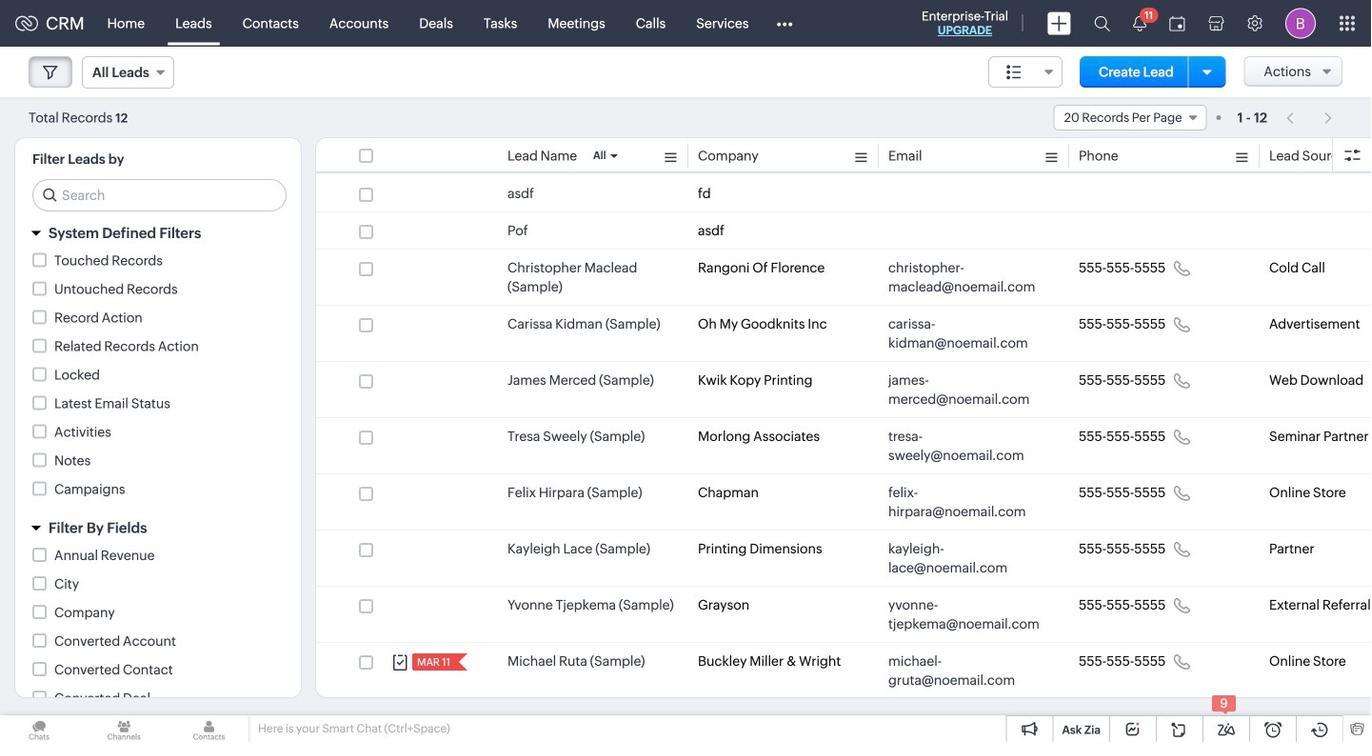 Task type: locate. For each thing, give the bounding box(es) containing it.
None field
[[82, 56, 174, 89], [989, 56, 1063, 88], [1054, 105, 1208, 131], [82, 56, 174, 89], [1054, 105, 1208, 131]]

navigation
[[1278, 104, 1343, 131]]

row group
[[316, 175, 1372, 742]]

signals element
[[1122, 0, 1159, 47]]

size image
[[1007, 64, 1022, 81]]

create menu image
[[1048, 12, 1072, 35]]

logo image
[[15, 16, 38, 31]]

create menu element
[[1036, 0, 1083, 46]]

chats image
[[0, 715, 78, 742]]

profile image
[[1286, 8, 1317, 39]]



Task type: describe. For each thing, give the bounding box(es) containing it.
profile element
[[1275, 0, 1328, 46]]

search image
[[1095, 15, 1111, 31]]

contacts image
[[170, 715, 248, 742]]

search element
[[1083, 0, 1122, 47]]

none field size
[[989, 56, 1063, 88]]

Other Modules field
[[764, 8, 805, 39]]

channels image
[[85, 715, 163, 742]]

Search text field
[[33, 180, 286, 211]]

calendar image
[[1170, 16, 1186, 31]]



